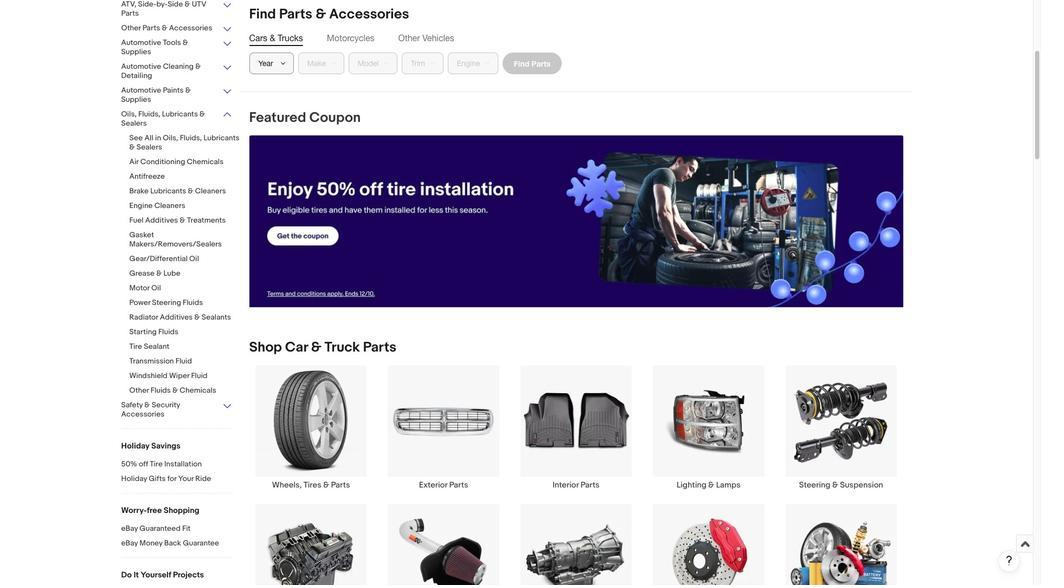 Task type: describe. For each thing, give the bounding box(es) containing it.
featured
[[249, 110, 306, 126]]

automotive cleaning & detailing button
[[121, 62, 232, 81]]

radiator
[[129, 313, 158, 322]]

other fluids & chemicals link
[[129, 386, 241, 396]]

trucks
[[278, 33, 303, 43]]

0 vertical spatial fluid
[[176, 357, 192, 366]]

1 horizontal spatial oils,
[[163, 133, 178, 143]]

ebay guaranteed fit link
[[121, 524, 232, 535]]

savings
[[151, 441, 181, 452]]

lighting & lamps link
[[642, 366, 775, 491]]

2 vertical spatial other
[[129, 386, 149, 395]]

steering inside atv, side-by-side & utv parts other parts & accessories automotive tools & supplies automotive cleaning & detailing automotive paints & supplies oils, fluids, lubricants & sealers see all in oils, fluids, lubricants & sealers air conditioning chemicals antifreeze brake lubricants & cleaners engine cleaners fuel additives & treatments gasket makers/removers/sealers gear/differential oil grease & lube motor oil power steering fluids radiator additives & sealants starting fluids tire sealant transmission fluid windshield wiper fluid other fluids & chemicals safety & security accessories
[[152, 298, 181, 307]]

grease
[[129, 269, 155, 278]]

0 horizontal spatial accessories
[[121, 410, 165, 419]]

parts inside button
[[532, 59, 551, 68]]

0 vertical spatial additives
[[145, 216, 178, 225]]

it
[[134, 571, 139, 581]]

cars & trucks
[[249, 33, 303, 43]]

air conditioning chemicals link
[[129, 157, 241, 168]]

tire inside 50% off tire installation holiday gifts for your ride
[[150, 460, 163, 469]]

shopping
[[164, 506, 199, 516]]

see all in oils, fluids, lubricants & sealers link
[[129, 133, 241, 153]]

ebay guaranteed fit ebay money back guarantee
[[121, 524, 219, 548]]

0 vertical spatial other
[[121, 23, 141, 33]]

lighting
[[677, 481, 707, 491]]

3 automotive from the top
[[121, 86, 161, 95]]

holiday savings
[[121, 441, 181, 452]]

wheels,
[[272, 481, 302, 491]]

engine cleaners link
[[129, 201, 241, 212]]

find parts
[[514, 59, 551, 68]]

atv,
[[121, 0, 136, 9]]

fuel additives & treatments link
[[129, 216, 241, 226]]

0 horizontal spatial oil
[[151, 284, 161, 293]]

guarantee
[[183, 539, 219, 548]]

exterior
[[419, 481, 447, 491]]

starting
[[129, 328, 157, 337]]

exterior parts
[[419, 481, 468, 491]]

brake
[[129, 187, 149, 196]]

holiday gifts for your ride link
[[121, 475, 232, 485]]

ride
[[195, 475, 211, 484]]

treatments
[[187, 216, 226, 225]]

suspension
[[840, 481, 883, 491]]

air
[[129, 157, 139, 166]]

0 horizontal spatial fluids,
[[138, 110, 160, 119]]

1 holiday from the top
[[121, 441, 149, 452]]

conditioning
[[140, 157, 185, 166]]

your
[[178, 475, 194, 484]]

motorcycles
[[327, 33, 374, 43]]

lube
[[163, 269, 180, 278]]

interior
[[553, 481, 579, 491]]

antifreeze link
[[129, 172, 241, 182]]

1 horizontal spatial accessories
[[169, 23, 212, 33]]

0 vertical spatial sealers
[[121, 119, 147, 128]]

sealant
[[144, 342, 169, 351]]

gifts
[[149, 475, 166, 484]]

vehicles
[[422, 33, 454, 43]]

1 horizontal spatial fluids,
[[180, 133, 202, 143]]

see
[[129, 133, 143, 143]]

money
[[140, 539, 163, 548]]

fit
[[182, 524, 191, 534]]

0 horizontal spatial cleaners
[[154, 201, 185, 210]]

power
[[129, 298, 150, 307]]

0 vertical spatial lubricants
[[162, 110, 198, 119]]

1 vertical spatial other
[[398, 33, 420, 43]]

shop
[[249, 340, 282, 356]]

50% off tire installation link
[[121, 460, 232, 470]]

0 vertical spatial chemicals
[[187, 157, 224, 166]]

projects
[[173, 571, 204, 581]]

tires
[[304, 481, 322, 491]]

1 supplies from the top
[[121, 47, 151, 56]]

2 automotive from the top
[[121, 62, 161, 71]]

1 automotive from the top
[[121, 38, 161, 47]]

paints
[[163, 86, 184, 95]]

antifreeze
[[129, 172, 165, 181]]

ebay money back guarantee link
[[121, 539, 232, 549]]

automotive paints & supplies button
[[121, 86, 232, 105]]

side-
[[138, 0, 156, 9]]

transmission
[[129, 357, 174, 366]]

in
[[155, 133, 161, 143]]

& inside wheels, tires & parts link
[[323, 481, 329, 491]]

50% off tire installation holiday gifts for your ride
[[121, 460, 211, 484]]

other parts & accessories button
[[121, 23, 232, 34]]

side
[[168, 0, 183, 9]]

1 horizontal spatial cleaners
[[195, 187, 226, 196]]

wheels, tires & parts link
[[245, 366, 377, 491]]

find for find parts & accessories
[[249, 6, 276, 23]]

wiper
[[169, 371, 189, 381]]

worry-
[[121, 506, 147, 516]]

motor oil link
[[129, 284, 241, 294]]

utv
[[192, 0, 206, 9]]

steering & suspension link
[[775, 366, 908, 491]]

& inside the 'steering & suspension' link
[[832, 481, 838, 491]]

yourself
[[141, 571, 171, 581]]



Task type: vqa. For each thing, say whether or not it's contained in the screenshot.
Tab List containing Cars & Trucks
yes



Task type: locate. For each thing, give the bounding box(es) containing it.
additives down power steering fluids link
[[160, 313, 193, 322]]

steering left suspension
[[799, 481, 831, 491]]

motor
[[129, 284, 150, 293]]

atv, side-by-side & utv parts button
[[121, 0, 232, 19]]

fluids up security
[[151, 386, 171, 395]]

1 vertical spatial tire
[[150, 460, 163, 469]]

windshield
[[129, 371, 168, 381]]

accessories down atv, side-by-side & utv parts dropdown button
[[169, 23, 212, 33]]

gear/differential oil link
[[129, 254, 241, 265]]

2 vertical spatial fluids
[[151, 386, 171, 395]]

other left vehicles
[[398, 33, 420, 43]]

tire right off
[[150, 460, 163, 469]]

1 horizontal spatial steering
[[799, 481, 831, 491]]

find for find parts
[[514, 59, 529, 68]]

by-
[[156, 0, 168, 9]]

1 vertical spatial ebay
[[121, 539, 138, 548]]

accessories up holiday savings
[[121, 410, 165, 419]]

other down atv,
[[121, 23, 141, 33]]

windshield wiper fluid link
[[129, 371, 241, 382]]

oils, fluids, lubricants & sealers button
[[121, 110, 232, 129]]

sealants
[[202, 313, 231, 322]]

1 vertical spatial accessories
[[169, 23, 212, 33]]

0 vertical spatial find
[[249, 6, 276, 23]]

oils, right in
[[163, 133, 178, 143]]

engine
[[129, 201, 153, 210]]

accessories up motorcycles
[[329, 6, 409, 23]]

tools
[[163, 38, 181, 47]]

1 ebay from the top
[[121, 524, 138, 534]]

automotive down detailing on the left
[[121, 86, 161, 95]]

automotive tools & supplies button
[[121, 38, 232, 57]]

lubricants
[[162, 110, 198, 119], [204, 133, 240, 143], [150, 187, 186, 196]]

1 vertical spatial lubricants
[[204, 133, 240, 143]]

find inside button
[[514, 59, 529, 68]]

gasket makers/removers/sealers link
[[129, 230, 241, 250]]

cars
[[249, 33, 267, 43]]

1 vertical spatial fluid
[[191, 371, 207, 381]]

0 horizontal spatial steering
[[152, 298, 181, 307]]

shop car & truck parts
[[249, 340, 396, 356]]

find parts & accessories
[[249, 6, 409, 23]]

1 vertical spatial cleaners
[[154, 201, 185, 210]]

tire
[[129, 342, 142, 351], [150, 460, 163, 469]]

find
[[249, 6, 276, 23], [514, 59, 529, 68]]

steering & suspension
[[799, 481, 883, 491]]

0 vertical spatial cleaners
[[195, 187, 226, 196]]

automotive left cleaning
[[121, 62, 161, 71]]

truck
[[325, 340, 360, 356]]

0 vertical spatial steering
[[152, 298, 181, 307]]

for
[[167, 475, 177, 484]]

installation
[[164, 460, 202, 469]]

sealers up conditioning
[[137, 143, 162, 152]]

cleaning
[[163, 62, 194, 71]]

1 horizontal spatial tire
[[150, 460, 163, 469]]

fluids down motor oil link
[[183, 298, 203, 307]]

wheels, tires & parts
[[272, 481, 350, 491]]

1 horizontal spatial oil
[[189, 254, 199, 264]]

interior parts link
[[510, 366, 642, 491]]

sealers up see
[[121, 119, 147, 128]]

holiday down 50%
[[121, 475, 147, 484]]

fluids up sealant
[[158, 328, 179, 337]]

lighting & lamps
[[677, 481, 741, 491]]

50%
[[121, 460, 137, 469]]

1 vertical spatial supplies
[[121, 95, 151, 104]]

makers/removers/sealers
[[129, 240, 222, 249]]

1 vertical spatial oil
[[151, 284, 161, 293]]

security
[[152, 401, 180, 410]]

gasket
[[129, 230, 154, 240]]

detailing
[[121, 71, 152, 80]]

fluid down tire sealant link
[[176, 357, 192, 366]]

ebay left money
[[121, 539, 138, 548]]

off
[[139, 460, 148, 469]]

fluids, up all
[[138, 110, 160, 119]]

cleaners
[[195, 187, 226, 196], [154, 201, 185, 210]]

steering
[[152, 298, 181, 307], [799, 481, 831, 491]]

worry-free shopping
[[121, 506, 199, 516]]

steering down motor oil link
[[152, 298, 181, 307]]

holiday
[[121, 441, 149, 452], [121, 475, 147, 484]]

2 vertical spatial automotive
[[121, 86, 161, 95]]

oil up grease & lube link
[[189, 254, 199, 264]]

oils, up see
[[121, 110, 137, 119]]

1 vertical spatial sealers
[[137, 143, 162, 152]]

0 horizontal spatial tire
[[129, 342, 142, 351]]

oil right motor
[[151, 284, 161, 293]]

ebay down worry-
[[121, 524, 138, 534]]

tire sealant link
[[129, 342, 241, 353]]

& inside lighting & lamps link
[[708, 481, 714, 491]]

lubricants up air conditioning chemicals link
[[204, 133, 240, 143]]

lubricants down "automotive paints & supplies" dropdown button
[[162, 110, 198, 119]]

automotive left tools
[[121, 38, 161, 47]]

2 vertical spatial lubricants
[[150, 187, 186, 196]]

1 vertical spatial fluids
[[158, 328, 179, 337]]

0 vertical spatial fluids,
[[138, 110, 160, 119]]

atv, side-by-side & utv parts other parts & accessories automotive tools & supplies automotive cleaning & detailing automotive paints & supplies oils, fluids, lubricants & sealers see all in oils, fluids, lubricants & sealers air conditioning chemicals antifreeze brake lubricants & cleaners engine cleaners fuel additives & treatments gasket makers/removers/sealers gear/differential oil grease & lube motor oil power steering fluids radiator additives & sealants starting fluids tire sealant transmission fluid windshield wiper fluid other fluids & chemicals safety & security accessories
[[121, 0, 240, 419]]

find parts button
[[502, 53, 562, 74]]

free
[[147, 506, 162, 516]]

additives
[[145, 216, 178, 225], [160, 313, 193, 322]]

holiday up 50%
[[121, 441, 149, 452]]

brake lubricants & cleaners link
[[129, 187, 241, 197]]

tire inside atv, side-by-side & utv parts other parts & accessories automotive tools & supplies automotive cleaning & detailing automotive paints & supplies oils, fluids, lubricants & sealers see all in oils, fluids, lubricants & sealers air conditioning chemicals antifreeze brake lubricants & cleaners engine cleaners fuel additives & treatments gasket makers/removers/sealers gear/differential oil grease & lube motor oil power steering fluids radiator additives & sealants starting fluids tire sealant transmission fluid windshield wiper fluid other fluids & chemicals safety & security accessories
[[129, 342, 142, 351]]

0 horizontal spatial find
[[249, 6, 276, 23]]

0 vertical spatial fluids
[[183, 298, 203, 307]]

fluid right wiper
[[191, 371, 207, 381]]

0 vertical spatial oil
[[189, 254, 199, 264]]

interior parts
[[553, 481, 600, 491]]

1 vertical spatial automotive
[[121, 62, 161, 71]]

lubricants down antifreeze link
[[150, 187, 186, 196]]

exterior parts link
[[377, 366, 510, 491]]

0 vertical spatial ebay
[[121, 524, 138, 534]]

do
[[121, 571, 132, 581]]

supplies
[[121, 47, 151, 56], [121, 95, 151, 104]]

do it yourself projects
[[121, 571, 204, 581]]

cleaners down brake lubricants & cleaners link
[[154, 201, 185, 210]]

1 vertical spatial holiday
[[121, 475, 147, 484]]

back
[[164, 539, 181, 548]]

guaranteed
[[140, 524, 181, 534]]

2 ebay from the top
[[121, 539, 138, 548]]

fluids
[[183, 298, 203, 307], [158, 328, 179, 337], [151, 386, 171, 395]]

transmission fluid link
[[129, 357, 241, 367]]

0 vertical spatial accessories
[[329, 6, 409, 23]]

cleaners down antifreeze link
[[195, 187, 226, 196]]

1 horizontal spatial find
[[514, 59, 529, 68]]

tab list
[[249, 32, 903, 44]]

1 vertical spatial steering
[[799, 481, 831, 491]]

lamps
[[716, 481, 741, 491]]

other up safety
[[129, 386, 149, 395]]

safety
[[121, 401, 143, 410]]

None text field
[[249, 136, 903, 308]]

1 vertical spatial fluids,
[[180, 133, 202, 143]]

2 horizontal spatial accessories
[[329, 6, 409, 23]]

0 vertical spatial tire
[[129, 342, 142, 351]]

fluids, down oils, fluids, lubricants & sealers 'dropdown button' in the top of the page
[[180, 133, 202, 143]]

ebay
[[121, 524, 138, 534], [121, 539, 138, 548]]

fuel
[[129, 216, 144, 225]]

tire down starting at the bottom
[[129, 342, 142, 351]]

additives up gasket
[[145, 216, 178, 225]]

0 vertical spatial automotive
[[121, 38, 161, 47]]

enjoy 50% off tire installation image
[[249, 136, 903, 308]]

car
[[285, 340, 308, 356]]

help, opens dialogs image
[[1004, 556, 1015, 567]]

fluid
[[176, 357, 192, 366], [191, 371, 207, 381]]

radiator additives & sealants link
[[129, 313, 241, 323]]

safety & security accessories button
[[121, 401, 232, 420]]

grease & lube link
[[129, 269, 241, 279]]

2 vertical spatial accessories
[[121, 410, 165, 419]]

1 vertical spatial oils,
[[163, 133, 178, 143]]

2 holiday from the top
[[121, 475, 147, 484]]

automotive
[[121, 38, 161, 47], [121, 62, 161, 71], [121, 86, 161, 95]]

chemicals down windshield wiper fluid link
[[180, 386, 216, 395]]

0 vertical spatial holiday
[[121, 441, 149, 452]]

supplies up detailing on the left
[[121, 47, 151, 56]]

0 vertical spatial supplies
[[121, 47, 151, 56]]

2 supplies from the top
[[121, 95, 151, 104]]

oils,
[[121, 110, 137, 119], [163, 133, 178, 143]]

1 vertical spatial additives
[[160, 313, 193, 322]]

0 horizontal spatial oils,
[[121, 110, 137, 119]]

chemicals up antifreeze link
[[187, 157, 224, 166]]

0 vertical spatial oils,
[[121, 110, 137, 119]]

starting fluids link
[[129, 328, 241, 338]]

supplies down detailing on the left
[[121, 95, 151, 104]]

holiday inside 50% off tire installation holiday gifts for your ride
[[121, 475, 147, 484]]

1 vertical spatial chemicals
[[180, 386, 216, 395]]

1 vertical spatial find
[[514, 59, 529, 68]]

fluids,
[[138, 110, 160, 119], [180, 133, 202, 143]]

tab list containing cars & trucks
[[249, 32, 903, 44]]

coupon
[[309, 110, 361, 126]]



